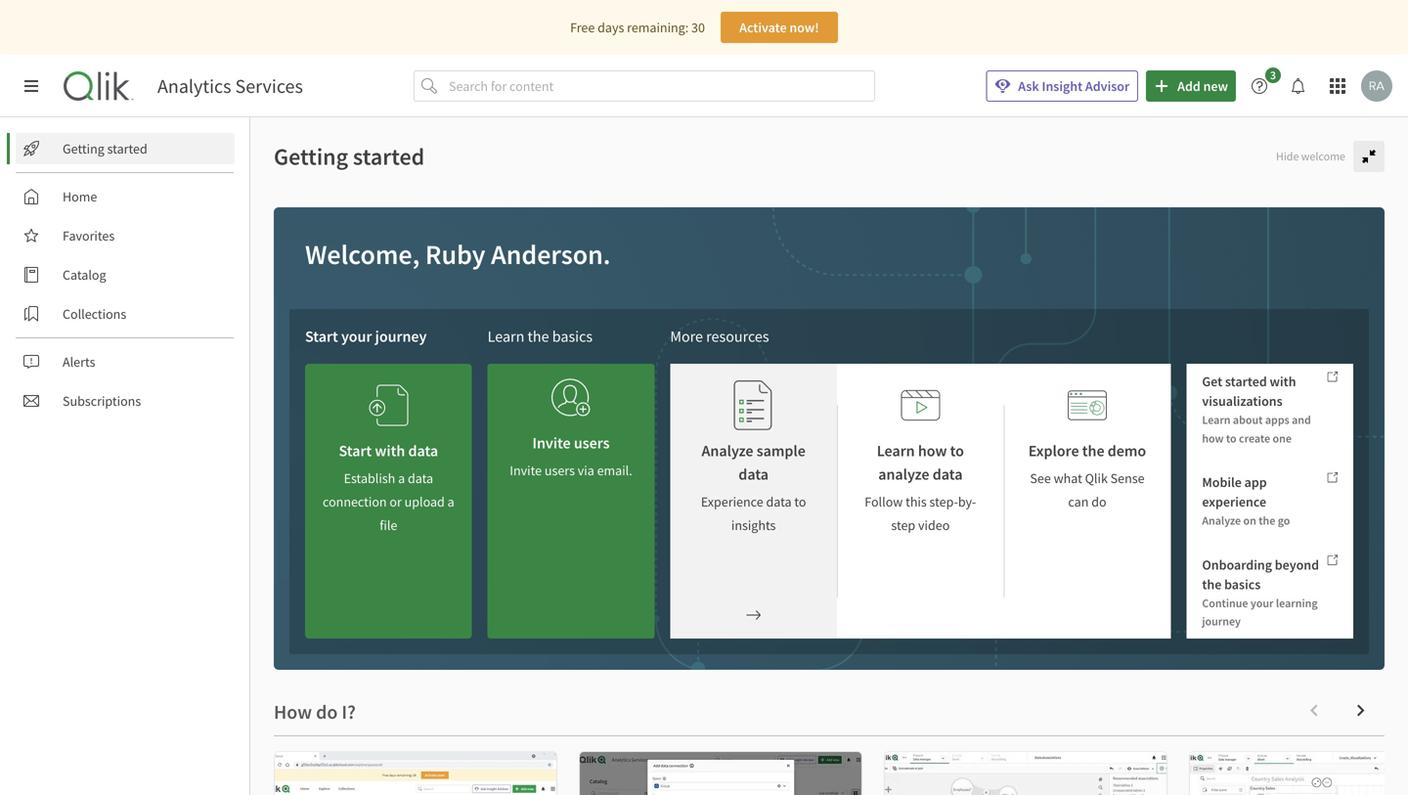 Task type: describe. For each thing, give the bounding box(es) containing it.
establish
[[344, 470, 395, 487]]

ruby anderson image
[[1362, 70, 1393, 102]]

days
[[598, 19, 624, 36]]

ask insight advisor button
[[986, 70, 1139, 102]]

activate now! link
[[721, 12, 838, 43]]

learn inside the get started with visualizations learn about apps and how to create one
[[1203, 412, 1231, 427]]

with inside the get started with visualizations learn about apps and how to create one
[[1270, 373, 1297, 390]]

start for with
[[339, 441, 372, 461]]

home link
[[16, 181, 235, 212]]

alerts
[[63, 353, 95, 371]]

app
[[1245, 474, 1268, 491]]

hide welcome image
[[1362, 149, 1377, 164]]

services
[[235, 74, 303, 98]]

favorites
[[63, 227, 115, 245]]

learn the basics
[[488, 327, 593, 346]]

ruby
[[425, 237, 486, 271]]

add new
[[1178, 77, 1229, 95]]

welcome, ruby anderson. main content
[[250, 117, 1409, 795]]

continue
[[1203, 596, 1249, 611]]

to inside learn how to analyze data follow this step-by- step video
[[950, 441, 964, 461]]

start with data establish a data connection or upload a file
[[323, 441, 455, 534]]

ask
[[1019, 77, 1040, 95]]

start your journey
[[305, 327, 427, 346]]

advisor
[[1086, 77, 1130, 95]]

learn for learn how to analyze data follow this step-by- step video
[[877, 441, 915, 461]]

analyze sample data experience data to insights
[[701, 441, 807, 534]]

or
[[390, 493, 402, 511]]

navigation pane element
[[0, 125, 249, 425]]

qlik
[[1085, 470, 1108, 487]]

how inside the get started with visualizations learn about apps and how to create one
[[1203, 431, 1224, 446]]

collections
[[63, 305, 126, 323]]

explore the demo see what qlik sense can do
[[1029, 441, 1147, 511]]

learn how to analyze data follow this step-by- step video
[[865, 441, 977, 534]]

the inside 'explore the demo see what qlik sense can do'
[[1083, 441, 1105, 461]]

3 button
[[1244, 67, 1287, 102]]

what
[[1054, 470, 1083, 487]]

onboarding
[[1203, 556, 1273, 574]]

getting started link
[[16, 133, 235, 164]]

demo
[[1108, 441, 1147, 461]]

more resources
[[670, 327, 769, 346]]

resources
[[706, 327, 769, 346]]

catalog
[[63, 266, 106, 284]]

how inside learn how to analyze data follow this step-by- step video
[[918, 441, 947, 461]]

one
[[1273, 431, 1292, 446]]

analytics services element
[[157, 74, 303, 98]]

favorites link
[[16, 220, 235, 251]]

follow
[[865, 493, 903, 511]]

1 horizontal spatial started
[[353, 142, 425, 171]]

go
[[1278, 513, 1291, 528]]

welcome, ruby anderson.
[[305, 237, 611, 271]]

can
[[1069, 493, 1089, 511]]

free days remaining: 30
[[570, 19, 705, 36]]

mobile
[[1203, 474, 1242, 491]]

experience
[[1203, 493, 1267, 511]]

step
[[892, 517, 916, 534]]

this
[[906, 493, 927, 511]]

analyze inside mobile app experience analyze on the go
[[1203, 513, 1241, 528]]

get started with visualizations learn about apps and how to create one
[[1203, 373, 1312, 446]]

getting inside navigation pane element
[[63, 140, 104, 157]]

analyze inside analyze sample data experience data to insights
[[702, 441, 754, 461]]

ask insight advisor
[[1019, 77, 1130, 95]]

step-
[[930, 493, 959, 511]]

insight
[[1042, 77, 1083, 95]]

create
[[1239, 431, 1271, 446]]

data inside learn how to analyze data follow this step-by- step video
[[933, 465, 963, 484]]

sample
[[757, 441, 806, 461]]

to inside analyze sample data experience data to insights
[[795, 493, 807, 511]]

video
[[919, 517, 950, 534]]

started inside navigation pane element
[[107, 140, 147, 157]]

start with data image
[[369, 380, 408, 431]]

started inside the get started with visualizations learn about apps and how to create one
[[1226, 373, 1268, 390]]

home
[[63, 188, 97, 205]]

add new button
[[1147, 70, 1236, 102]]

3
[[1271, 67, 1277, 83]]

learning
[[1277, 596, 1318, 611]]

the down anderson.
[[528, 327, 549, 346]]

by-
[[958, 493, 977, 511]]



Task type: vqa. For each thing, say whether or not it's contained in the screenshot.
the beyond
yes



Task type: locate. For each thing, give the bounding box(es) containing it.
with inside start with data establish a data connection or upload a file
[[375, 441, 405, 461]]

data
[[408, 441, 438, 461], [739, 465, 769, 484], [933, 465, 963, 484], [408, 470, 433, 487], [766, 493, 792, 511]]

0 horizontal spatial started
[[107, 140, 147, 157]]

0 horizontal spatial basics
[[552, 327, 593, 346]]

30
[[692, 19, 705, 36]]

to down sample
[[795, 493, 807, 511]]

0 horizontal spatial a
[[398, 470, 405, 487]]

your
[[341, 327, 372, 346], [1251, 596, 1274, 611]]

anderson.
[[491, 237, 611, 271]]

users left the via
[[545, 462, 575, 479]]

more
[[670, 327, 703, 346]]

0 horizontal spatial how
[[918, 441, 947, 461]]

start
[[305, 327, 338, 346], [339, 441, 372, 461]]

how
[[1203, 431, 1224, 446], [918, 441, 947, 461]]

file
[[380, 517, 398, 534]]

1 vertical spatial start
[[339, 441, 372, 461]]

1 vertical spatial analyze
[[1203, 513, 1241, 528]]

1 vertical spatial journey
[[1203, 614, 1241, 629]]

subscriptions link
[[16, 385, 235, 417]]

1 horizontal spatial start
[[339, 441, 372, 461]]

and
[[1292, 412, 1312, 427]]

onboarding beyond the basics continue your learning journey
[[1203, 556, 1320, 629]]

0 vertical spatial journey
[[375, 327, 427, 346]]

the up the continue
[[1203, 576, 1222, 593]]

your left learning
[[1251, 596, 1274, 611]]

to
[[1227, 431, 1237, 446], [950, 441, 964, 461], [795, 493, 807, 511]]

new
[[1204, 77, 1229, 95]]

close sidebar menu image
[[23, 78, 39, 94]]

your inside onboarding beyond the basics continue your learning journey
[[1251, 596, 1274, 611]]

getting started
[[63, 140, 147, 157], [274, 142, 425, 171]]

apps
[[1266, 412, 1290, 427]]

sense
[[1111, 470, 1145, 487]]

a right the upload
[[448, 493, 455, 511]]

1 horizontal spatial analyze
[[1203, 513, 1241, 528]]

the inside onboarding beyond the basics continue your learning journey
[[1203, 576, 1222, 593]]

users up the via
[[574, 433, 610, 453]]

1 horizontal spatial learn
[[877, 441, 915, 461]]

the left go
[[1259, 513, 1276, 528]]

1 horizontal spatial to
[[950, 441, 964, 461]]

0 horizontal spatial to
[[795, 493, 807, 511]]

invite
[[533, 433, 571, 453], [510, 462, 542, 479]]

0 horizontal spatial with
[[375, 441, 405, 461]]

email.
[[597, 462, 633, 479]]

analytics
[[157, 74, 231, 98]]

analytics services
[[157, 74, 303, 98]]

basics up invite users image
[[552, 327, 593, 346]]

start down welcome,
[[305, 327, 338, 346]]

started
[[107, 140, 147, 157], [353, 142, 425, 171], [1226, 373, 1268, 390]]

1 horizontal spatial basics
[[1225, 576, 1261, 593]]

beyond
[[1275, 556, 1320, 574]]

to left create
[[1227, 431, 1237, 446]]

visualizations
[[1203, 392, 1283, 410]]

0 horizontal spatial journey
[[375, 327, 427, 346]]

the
[[528, 327, 549, 346], [1083, 441, 1105, 461], [1259, 513, 1276, 528], [1203, 576, 1222, 593]]

insights
[[732, 517, 776, 534]]

1 horizontal spatial journey
[[1203, 614, 1241, 629]]

now!
[[790, 19, 819, 36]]

catalog link
[[16, 259, 235, 291]]

0 vertical spatial with
[[1270, 373, 1297, 390]]

getting started inside welcome, ruby anderson. main content
[[274, 142, 425, 171]]

learn
[[488, 327, 525, 346], [1203, 412, 1231, 427], [877, 441, 915, 461]]

journey
[[375, 327, 427, 346], [1203, 614, 1241, 629]]

getting inside welcome, ruby anderson. main content
[[274, 142, 348, 171]]

explore the demo image
[[1068, 380, 1107, 431]]

connection
[[323, 493, 387, 511]]

learn up analyze
[[877, 441, 915, 461]]

the inside mobile app experience analyze on the go
[[1259, 513, 1276, 528]]

0 vertical spatial start
[[305, 327, 338, 346]]

1 vertical spatial invite
[[510, 462, 542, 479]]

analyze
[[702, 441, 754, 461], [1203, 513, 1241, 528]]

1 horizontal spatial getting started
[[274, 142, 425, 171]]

see
[[1030, 470, 1051, 487]]

1 horizontal spatial with
[[1270, 373, 1297, 390]]

2 horizontal spatial started
[[1226, 373, 1268, 390]]

0 horizontal spatial getting started
[[63, 140, 147, 157]]

0 vertical spatial a
[[398, 470, 405, 487]]

0 vertical spatial learn
[[488, 327, 525, 346]]

1 horizontal spatial your
[[1251, 596, 1274, 611]]

activate now!
[[740, 19, 819, 36]]

0 vertical spatial analyze
[[702, 441, 754, 461]]

getting up home
[[63, 140, 104, 157]]

analyze sample data image
[[734, 380, 773, 431]]

learn how to analyze data image
[[901, 380, 940, 431]]

0 vertical spatial your
[[341, 327, 372, 346]]

add
[[1178, 77, 1201, 95]]

1 vertical spatial basics
[[1225, 576, 1261, 593]]

0 horizontal spatial getting
[[63, 140, 104, 157]]

via
[[578, 462, 595, 479]]

to inside the get started with visualizations learn about apps and how to create one
[[1227, 431, 1237, 446]]

free
[[570, 19, 595, 36]]

invite left the via
[[510, 462, 542, 479]]

getting down services
[[274, 142, 348, 171]]

1 horizontal spatial a
[[448, 493, 455, 511]]

how up analyze
[[918, 441, 947, 461]]

0 vertical spatial basics
[[552, 327, 593, 346]]

1 horizontal spatial getting
[[274, 142, 348, 171]]

2 horizontal spatial to
[[1227, 431, 1237, 446]]

0 horizontal spatial your
[[341, 327, 372, 346]]

journey inside onboarding beyond the basics continue your learning journey
[[1203, 614, 1241, 629]]

journey down the continue
[[1203, 614, 1241, 629]]

journey up start with data image
[[375, 327, 427, 346]]

basics down the onboarding in the bottom of the page
[[1225, 576, 1261, 593]]

hide welcome
[[1277, 149, 1346, 164]]

2 horizontal spatial learn
[[1203, 412, 1231, 427]]

0 horizontal spatial learn
[[488, 327, 525, 346]]

mobile app experience analyze on the go
[[1203, 474, 1291, 528]]

start inside start with data establish a data connection or upload a file
[[339, 441, 372, 461]]

the up qlik
[[1083, 441, 1105, 461]]

0 horizontal spatial start
[[305, 327, 338, 346]]

welcome
[[1302, 149, 1346, 164]]

get
[[1203, 373, 1223, 390]]

welcome,
[[305, 237, 420, 271]]

Search for content text field
[[445, 70, 876, 102]]

on
[[1244, 513, 1257, 528]]

0 vertical spatial users
[[574, 433, 610, 453]]

about
[[1233, 412, 1263, 427]]

invite down invite users image
[[533, 433, 571, 453]]

a up or
[[398, 470, 405, 487]]

subscriptions
[[63, 392, 141, 410]]

1 vertical spatial with
[[375, 441, 405, 461]]

analyze down the experience
[[1203, 513, 1241, 528]]

start up establish in the bottom left of the page
[[339, 441, 372, 461]]

1 vertical spatial a
[[448, 493, 455, 511]]

learn down anderson.
[[488, 327, 525, 346]]

activate
[[740, 19, 787, 36]]

invite users invite users via email.
[[510, 433, 633, 479]]

analyze
[[879, 465, 930, 484]]

your up start with data image
[[341, 327, 372, 346]]

remaining:
[[627, 19, 689, 36]]

2 vertical spatial learn
[[877, 441, 915, 461]]

with up establish in the bottom left of the page
[[375, 441, 405, 461]]

basics inside onboarding beyond the basics continue your learning journey
[[1225, 576, 1261, 593]]

1 horizontal spatial how
[[1203, 431, 1224, 446]]

a
[[398, 470, 405, 487], [448, 493, 455, 511]]

with
[[1270, 373, 1297, 390], [375, 441, 405, 461]]

how left create
[[1203, 431, 1224, 446]]

basics
[[552, 327, 593, 346], [1225, 576, 1261, 593]]

analyze up experience
[[702, 441, 754, 461]]

1 vertical spatial your
[[1251, 596, 1274, 611]]

do
[[1092, 493, 1107, 511]]

1 vertical spatial users
[[545, 462, 575, 479]]

upload
[[405, 493, 445, 511]]

0 horizontal spatial analyze
[[702, 441, 754, 461]]

hide
[[1277, 149, 1299, 164]]

invite users image
[[552, 372, 591, 424]]

learn for learn the basics
[[488, 327, 525, 346]]

0 vertical spatial invite
[[533, 433, 571, 453]]

explore
[[1029, 441, 1080, 461]]

experience
[[701, 493, 764, 511]]

start for your
[[305, 327, 338, 346]]

learn inside learn how to analyze data follow this step-by- step video
[[877, 441, 915, 461]]

to up by-
[[950, 441, 964, 461]]

getting started inside navigation pane element
[[63, 140, 147, 157]]

1 vertical spatial learn
[[1203, 412, 1231, 427]]

learn left about
[[1203, 412, 1231, 427]]

with up apps
[[1270, 373, 1297, 390]]

alerts link
[[16, 346, 235, 378]]

collections link
[[16, 298, 235, 330]]



